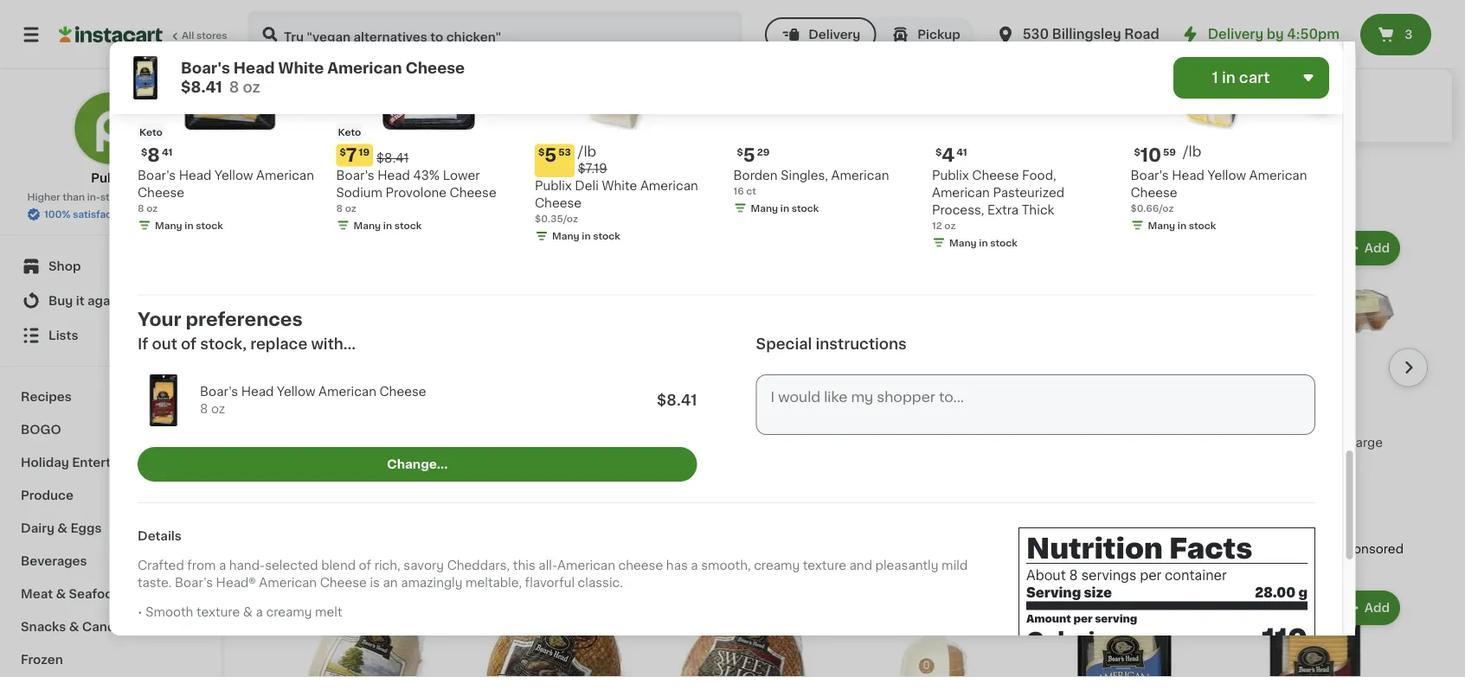 Task type: vqa. For each thing, say whether or not it's contained in the screenshot.
$0.50 related to Mozzarella
no



Task type: describe. For each thing, give the bounding box(es) containing it.
american inside publix cheese food, american pasteurized process, extra thick 12 oz
[[932, 187, 989, 199]]

it
[[76, 295, 84, 307]]

borden singles, american 16 ct
[[733, 170, 889, 196]]

greenwise inside greenwise lean ground beef
[[1036, 437, 1103, 449]]

2 horizontal spatial of
[[961, 99, 976, 111]]

$ for 10
[[1134, 148, 1140, 157]]

shop link
[[10, 249, 210, 284]]

with...
[[311, 337, 355, 352]]

many down borden
[[750, 204, 778, 213]]

bakery for hoagie
[[695, 437, 737, 449]]

greenwise lean ground beef
[[1036, 437, 1185, 466]]

delivery by 4:50pm link
[[1180, 24, 1340, 45]]

publix logo image
[[72, 90, 148, 166]]

44%
[[350, 437, 377, 449]]

nutrition facts
[[1026, 536, 1252, 563]]

cheese
[[618, 560, 663, 572]]

amazingly
[[400, 577, 462, 589]]

stock for provolone
[[394, 221, 421, 231]]

all
[[182, 31, 194, 40]]

nutrition
[[1026, 536, 1163, 563]]

ct inside borden singles, american 16 ct
[[746, 186, 756, 196]]

$7.19 original price: $8.41 element
[[336, 144, 521, 167]]

in for borden singles, american 16 ct
[[780, 204, 789, 213]]

boar's head yellow american cheese $0.66/oz
[[1130, 170, 1307, 213]]

4:50pm
[[1287, 28, 1340, 41]]

2%
[[704, 99, 722, 111]]

keto for boar's head 43% lower sodium provolone cheese
[[338, 128, 361, 137]]

2 horizontal spatial $8.41
[[656, 394, 697, 409]]

white for boar's head white american cheese $0.66/oz
[[541, 437, 577, 449]]

100% satisfaction guarantee
[[44, 210, 183, 219]]

water
[[751, 47, 786, 59]]

1 horizontal spatial yellow
[[276, 386, 315, 399]]

1 ct
[[1132, 602, 1153, 615]]

oz inside the boar's head 43% lower sodium provolone cheese 8 oz
[[345, 204, 356, 213]]

frozen
[[21, 654, 63, 666]]

many inside product group
[[1053, 502, 1081, 511]]

flavorful
[[525, 577, 574, 589]]

29
[[757, 148, 769, 157]]

servings per container
[[1081, 570, 1226, 582]]

delivery for delivery by 4:50pm
[[1208, 28, 1264, 41]]

bakery for plain
[[886, 437, 928, 449]]

melt
[[315, 607, 342, 619]]

bought
[[333, 181, 404, 199]]

facts
[[1169, 536, 1252, 563]]

solids
[[734, 82, 771, 94]]

publix bakery hoagie rolls 4 ct
[[655, 437, 817, 463]]

8 inside boar's head white american cheese $8.41 8 oz
[[229, 80, 239, 95]]

borden
[[733, 170, 777, 182]]

produce link
[[10, 479, 210, 512]]

53
[[558, 148, 571, 157]]

yellow for $0.66/oz
[[1207, 170, 1246, 182]]

many in stock for process,
[[949, 238, 1017, 248]]

candy
[[82, 621, 123, 633]]

$8.41 inside boar's head white american cheese $8.41 8 oz
[[180, 80, 222, 95]]

0 vertical spatial 4
[[941, 147, 954, 165]]

product group containing 5
[[1227, 228, 1404, 503]]

road
[[1124, 28, 1159, 41]]

if
[[137, 337, 148, 352]]

greenwise inside 5 greenwise organic large brown eggs
[[1227, 437, 1294, 449]]

cart
[[1239, 71, 1270, 85]]

add button for 5
[[1332, 233, 1398, 264]]

store
[[100, 193, 126, 202]]

has
[[666, 560, 687, 572]]

smooth,
[[701, 560, 750, 572]]

pasteurized
[[993, 187, 1064, 199]]

0 horizontal spatial a
[[218, 560, 226, 572]]

in for boar's head 43% lower sodium provolone cheese 8 oz
[[383, 221, 392, 231]]

boar's inside crafted from a hand-selected blend of rich, savory cheddars, this all-american cheese has a smooth, creamy texture and pleasantly mild taste. boar's head® american cheese is an amazingly meltable, flavorful classic.
[[174, 577, 213, 589]]

head inside boar's head yellow american cheese $0.66/oz
[[1171, 170, 1204, 182]]

paprika
[[664, 116, 709, 128]]

1 vertical spatial creamy
[[266, 607, 312, 619]]

bogo link
[[10, 414, 210, 447]]

hand-
[[229, 560, 264, 572]]

cheese inside boar's head yellow american cheese $0.66/oz
[[1130, 187, 1177, 199]]

white for boar's head white american cheese $8.41 8 oz
[[278, 61, 323, 76]]

prices
[[152, 193, 183, 202]]

service type group
[[765, 17, 974, 52]]

read more
[[664, 116, 732, 128]]

stock,
[[200, 337, 246, 352]]

about
[[1026, 570, 1066, 582]]

instacart logo image
[[59, 24, 163, 45]]

salt,sugar,
[[960, 47, 1023, 59]]

holiday entertaining
[[21, 457, 149, 469]]

blend
[[321, 560, 355, 572]]

large
[[1349, 437, 1383, 449]]

item carousel region containing 8
[[113, 0, 1339, 260]]

0 horizontal spatial of
[[180, 337, 196, 352]]

cheese inside publix cheese food, american pasteurized process, extra thick 12 oz
[[972, 170, 1019, 182]]

oz inside publix cheese food, american pasteurized process, extra thick 12 oz
[[944, 221, 955, 231]]

many for publix
[[552, 232, 579, 241]]

dairy & eggs
[[21, 523, 102, 535]]

sliced
[[963, 437, 1001, 449]]

flavors,
[[840, 99, 887, 111]]

5 for $ 5 29
[[743, 147, 755, 165]]

all stores link
[[59, 10, 228, 59]]

whole
[[404, 636, 441, 648]]

american inside boar's head white american cheese $8.41 8 oz
[[327, 61, 402, 76]]

in inside field
[[1221, 71, 1235, 85]]

$ for 2
[[849, 415, 855, 424]]

1 in cart
[[1212, 71, 1270, 85]]

and
[[849, 560, 872, 572]]

recipes
[[21, 391, 72, 403]]

change... button
[[137, 448, 697, 483]]

$4.41 element
[[655, 412, 832, 434]]

your preferences
[[137, 311, 302, 329]]

your
[[137, 311, 181, 329]]

produced
[[267, 636, 327, 648]]

many in stock for $0.66/oz
[[1148, 221, 1216, 231]]

publix link
[[72, 90, 148, 187]]

0.61
[[379, 108, 409, 122]]

calories
[[1026, 630, 1121, 651]]

turkey
[[664, 47, 705, 59]]

1 horizontal spatial less
[[847, 47, 875, 59]]

yellow for 8 oz
[[214, 170, 253, 182]]

per for amount
[[1073, 615, 1092, 625]]

product group containing 14
[[1036, 228, 1213, 517]]

ct inside publix bakery hoagie rolls 4 ct
[[664, 453, 674, 463]]

2
[[855, 414, 867, 432]]

5 for $ 5 53 /lb $7.19 publix deli white american cheese $0.35/oz
[[544, 147, 556, 165]]

1 vertical spatial eggs
[[70, 523, 102, 535]]

boar's inside boar's head white american cheese $0.66/oz
[[464, 437, 502, 449]]

higher than in-store item prices
[[27, 193, 183, 202]]

cheese inside boar's head white american cheese $8.41 8 oz
[[405, 61, 464, 76]]

with
[[408, 181, 453, 199]]

classic.
[[577, 577, 623, 589]]

stock for publix
[[593, 232, 620, 241]]

$0.66/oz for white
[[464, 471, 507, 480]]

provolone for 43%
[[385, 187, 446, 199]]

beverages
[[21, 556, 87, 568]]

publix for publix bakery plain sliced bagels
[[845, 437, 883, 449]]

paprika,spices
[[916, 82, 1004, 94]]

100% inside button
[[44, 210, 71, 219]]

41 for 4
[[956, 148, 967, 157]]

$ for 4
[[935, 148, 941, 157]]

remove boar's head white american cheese image
[[1083, 598, 1104, 619]]

seafood
[[69, 588, 121, 601]]

publix for publix bakery hoagie rolls 4 ct
[[655, 437, 692, 449]]

an
[[383, 577, 397, 589]]

special instructions
[[756, 337, 906, 352]]

in for publix cheese food, american pasteurized process, extra thick 12 oz
[[979, 238, 988, 248]]

white inside $ 5 53 /lb $7.19 publix deli white american cheese $0.35/oz
[[601, 180, 637, 192]]

than
[[63, 193, 85, 202]]

publix inside $ 5 53 /lb $7.19 publix deli white american cheese $0.35/oz
[[534, 180, 571, 192]]

1 horizontal spatial of
[[942, 47, 957, 59]]

$0.66/oz for yellow
[[1130, 204, 1173, 213]]

• for • made with 100% us produced pasteurized whole cow's milk
[[137, 636, 142, 648]]

delivery for delivery
[[808, 29, 860, 41]]

savory
[[403, 560, 444, 572]]

0 horizontal spatial /lb
[[351, 108, 372, 122]]

boar's inside boar's head 44% lower sodium provolone cheese $0.83/oz
[[273, 437, 312, 449]]

creamy inside crafted from a hand-selected blend of rich, savory cheddars, this all-american cheese has a smooth, creamy texture and pleasantly mild taste. boar's head® american cheese is an amazingly meltable, flavorful classic.
[[753, 560, 799, 572]]

boar's inside boar's head yellow american cheese $0.66/oz
[[1130, 170, 1168, 182]]

many for $0.66/oz
[[1148, 221, 1175, 231]]

in for $ 5 53 /lb $7.19 publix deli white american cheese $0.35/oz
[[581, 232, 590, 241]]

american inside boar's head white american cheese $0.66/oz
[[580, 437, 637, 449]]

provolone for 44%
[[323, 454, 384, 466]]

$5.53 per pound original price: $7.19 element
[[534, 144, 719, 178]]

pickup
[[918, 29, 960, 41]]

$ 5 53 /lb $7.19 publix deli white american cheese $0.35/oz
[[534, 145, 698, 224]]

many in stock up nutrition
[[1053, 502, 1122, 511]]

cheese inside $ 5 53 /lb $7.19 publix deli white american cheese $0.35/oz
[[534, 198, 581, 210]]

lists
[[48, 330, 78, 342]]

stock for 8
[[195, 221, 223, 231]]

I would like my shopper to... text field
[[756, 375, 1315, 436]]

/lb inside $10.59 per pound element
[[1183, 145, 1201, 159]]

more
[[699, 116, 732, 128]]

cheese inside boar's head white american cheese $0.66/oz
[[464, 454, 511, 466]]

often bought with
[[273, 181, 453, 199]]

meltable,
[[465, 577, 521, 589]]

stock for process,
[[990, 238, 1017, 248]]

$0.83/oz
[[273, 471, 317, 480]]

is
[[369, 577, 379, 589]]

breast
[[708, 47, 748, 59]]

boar's inside boar's head white american cheese $8.41 8 oz
[[180, 61, 230, 76]]

publix for publix cheese food, american pasteurized process, extra thick 12 oz
[[932, 170, 969, 182]]

boar's head white american cheese $0.66/oz
[[464, 437, 637, 480]]



Task type: locate. For each thing, give the bounding box(es) containing it.
per for servings
[[1139, 570, 1161, 582]]

0 vertical spatial boar's head yellow american cheese 8 oz
[[137, 170, 314, 213]]

2 horizontal spatial yellow
[[1207, 170, 1246, 182]]

smooth
[[145, 607, 193, 619]]

0 horizontal spatial $0.66/oz
[[464, 471, 507, 480]]

many in stock down extra
[[949, 238, 1017, 248]]

preferences
[[185, 311, 302, 329]]

entertaining
[[72, 457, 149, 469]]

of up 'turmeric.'
[[775, 99, 790, 111]]

0 vertical spatial $0.66/oz
[[1130, 204, 1173, 213]]

/lb right 59
[[1183, 145, 1201, 159]]

lower for 44%
[[380, 437, 417, 449]]

cheese inside crafted from a hand-selected blend of rich, savory cheddars, this all-american cheese has a smooth, creamy texture and pleasantly mild taste. boar's head® american cheese is an amazingly meltable, flavorful classic.
[[320, 577, 366, 589]]

0 vertical spatial per
[[1139, 570, 1161, 582]]

0 horizontal spatial texture
[[196, 607, 239, 619]]

add for 5
[[1365, 242, 1390, 255]]

$ left 59
[[1134, 148, 1140, 157]]

ingredients
[[664, 30, 736, 42]]

1 horizontal spatial bakery
[[886, 437, 928, 449]]

1 horizontal spatial 5
[[743, 147, 755, 165]]

0 horizontal spatial 4
[[655, 453, 661, 463]]

/lb up $7.19 at top
[[578, 145, 596, 159]]

7
[[346, 147, 357, 165]]

sodium down $ 7 19
[[336, 187, 382, 199]]

honey
[[690, 82, 731, 94]]

snacks
[[21, 621, 66, 633]]

• left smooth
[[137, 607, 142, 619]]

14
[[1046, 414, 1067, 432]]

bakery left plain
[[886, 437, 928, 449]]

phosphate,dextrose,
[[713, 64, 839, 76]]

0 vertical spatial less
[[847, 47, 875, 59]]

ct inside group
[[1141, 602, 1153, 615]]

1 horizontal spatial $0.66/oz
[[1130, 204, 1173, 213]]

publix inside publix bakery plain sliced bagels
[[845, 437, 883, 449]]

1 horizontal spatial keto
[[338, 128, 361, 137]]

1 for 1 in cart
[[1212, 71, 1218, 85]]

all-
[[538, 560, 557, 572]]

sodium down turkey
[[664, 64, 710, 76]]

5 up the brown at the right bottom of the page
[[1237, 414, 1249, 432]]

0 horizontal spatial 1
[[1132, 602, 1138, 615]]

product group
[[273, 228, 450, 503], [464, 228, 641, 503], [845, 228, 1022, 482], [1036, 228, 1213, 517], [1227, 228, 1404, 503], [273, 588, 450, 678], [1036, 588, 1213, 678], [1227, 588, 1404, 678]]

yellow left often
[[214, 170, 253, 182]]

many for 8
[[154, 221, 182, 231]]

bakery down $4.41 element
[[695, 437, 737, 449]]

publix inside publix bakery hoagie rolls 4 ct
[[655, 437, 692, 449]]

many in stock down the guarantee
[[154, 221, 223, 231]]

item carousel region
[[113, 0, 1339, 260], [273, 221, 1428, 532]]

1 horizontal spatial texture
[[802, 560, 846, 572]]

many in stock down boar's head yellow american cheese $0.66/oz
[[1148, 221, 1216, 231]]

of inside crafted from a hand-selected blend of rich, savory cheddars, this all-american cheese has a smooth, creamy texture and pleasantly mild taste. boar's head® american cheese is an amazingly meltable, flavorful classic.
[[358, 560, 371, 572]]

guarantee
[[133, 210, 183, 219]]

lean
[[1106, 437, 1136, 449]]

many in stock for provolone
[[353, 221, 421, 231]]

$ left 53
[[538, 148, 544, 157]]

0 horizontal spatial sodium
[[273, 454, 320, 466]]

0 vertical spatial lower
[[442, 170, 479, 182]]

texture left and
[[802, 560, 846, 572]]

lower
[[442, 170, 479, 182], [380, 437, 417, 449]]

2 41 from the left
[[956, 148, 967, 157]]

0 horizontal spatial 5
[[544, 147, 556, 165]]

0 horizontal spatial bakery
[[695, 437, 737, 449]]

1 horizontal spatial eggs
[[1268, 454, 1299, 466]]

boar's head 44% lower sodium provolone cheese $0.83/oz
[[273, 437, 434, 480]]

serving size
[[1026, 588, 1112, 600]]

sodium for 44%
[[273, 454, 320, 466]]

provolone inside boar's head 44% lower sodium provolone cheese $0.83/oz
[[323, 454, 384, 466]]

$ left '87'
[[849, 415, 855, 424]]

1 for 1 ct
[[1132, 602, 1138, 615]]

white
[[278, 61, 323, 76], [601, 180, 637, 192], [541, 437, 577, 449]]

$15.99 /lb 0.61 lb
[[296, 108, 427, 122]]

extra
[[987, 204, 1018, 216]]

0 vertical spatial ct
[[746, 186, 756, 196]]

eggs
[[1268, 454, 1299, 466], [70, 523, 102, 535]]

snacks & candy link
[[10, 611, 210, 644]]

1 horizontal spatial $8.41
[[376, 152, 408, 164]]

boar's head yellow american cheese 8 oz down the 'with...'
[[199, 386, 426, 416]]

1 vertical spatial of
[[358, 560, 371, 572]]

8 inside the boar's head 43% lower sodium provolone cheese 8 oz
[[336, 204, 342, 213]]

5 inside 5 greenwise organic large brown eggs
[[1237, 414, 1249, 432]]

sodium inside boar's head 44% lower sodium provolone cheese $0.83/oz
[[273, 454, 320, 466]]

/lb left the 0.61
[[351, 108, 372, 122]]

boar's head yellow american cheese 8 oz down the "$ 8 41" at left top
[[137, 170, 314, 213]]

0 vertical spatial •
[[137, 607, 142, 619]]

1 inside field
[[1212, 71, 1218, 85]]

0 horizontal spatial delivery
[[808, 29, 860, 41]]

frozen link
[[10, 644, 210, 677]]

boar's head yellow american cheese image
[[137, 375, 189, 427]]

less up coated
[[847, 47, 875, 59]]

lower up change... on the left of page
[[380, 437, 417, 449]]

0 horizontal spatial of
[[775, 99, 790, 111]]

$8.41 up $4.41 element
[[656, 394, 697, 409]]

yellow inside boar's head yellow american cheese $0.66/oz
[[1207, 170, 1246, 182]]

1 horizontal spatial ct
[[746, 186, 756, 196]]

0 vertical spatial 1
[[1212, 71, 1218, 85]]

1 horizontal spatial greenwise
[[1227, 437, 1294, 449]]

satisfaction
[[73, 210, 131, 219]]

dairy
[[21, 523, 54, 535]]

$ inside $ 5 53 /lb $7.19 publix deli white american cheese $0.35/oz
[[538, 148, 544, 157]]

add for boar's head white american cheese
[[602, 242, 627, 255]]

keto for boar's head yellow american cheese
[[139, 128, 162, 137]]

530 billingsley road
[[1023, 28, 1159, 41]]

& left candy
[[69, 621, 79, 633]]

2 bakery from the left
[[695, 437, 737, 449]]

product group containing boar's head 44% lower sodium provolone cheese
[[273, 228, 450, 503]]

add button for $
[[950, 233, 1017, 264]]

1 horizontal spatial 4
[[941, 147, 954, 165]]

dextrose
[[925, 64, 980, 76]]

ct right 16
[[746, 186, 756, 196]]

0 horizontal spatial 100%
[[44, 210, 71, 219]]

1 keto from the left
[[139, 128, 162, 137]]

product group containing 2
[[845, 228, 1022, 482]]

produce
[[21, 490, 74, 502]]

eggs inside 5 greenwise organic large brown eggs
[[1268, 454, 1299, 466]]

& inside "link"
[[56, 588, 66, 601]]

natural
[[793, 99, 837, 111]]

in for boar's head yellow american cheese 8 oz
[[184, 221, 193, 231]]

a right has
[[690, 560, 698, 572]]

43%
[[413, 170, 439, 182]]

1 horizontal spatial delivery
[[1208, 28, 1264, 41]]

$8.41
[[180, 80, 222, 95], [376, 152, 408, 164], [656, 394, 697, 409]]

size
[[1084, 588, 1112, 600]]

0 vertical spatial white
[[278, 61, 323, 76]]

per
[[1139, 570, 1161, 582], [1073, 615, 1092, 625]]

milk
[[483, 636, 507, 648]]

2 horizontal spatial a
[[690, 560, 698, 572]]

texture
[[802, 560, 846, 572], [196, 607, 239, 619]]

many down boar's head yellow american cheese $0.66/oz
[[1148, 221, 1175, 231]]

2 horizontal spatial sodium
[[664, 64, 710, 76]]

keto down $15.99 /lb 0.61 lb
[[338, 128, 361, 137]]

eggs right the brown at the right bottom of the page
[[1268, 454, 1299, 466]]

texture down head®
[[196, 607, 239, 619]]

eggs up beverages link
[[70, 523, 102, 535]]

made
[[145, 636, 180, 648]]

for
[[344, 541, 375, 559]]

1 41 from the left
[[161, 148, 172, 157]]

0 vertical spatial texture
[[802, 560, 846, 572]]

1 vertical spatial lower
[[380, 437, 417, 449]]

many down bought
[[353, 221, 380, 231]]

cheddars,
[[447, 560, 509, 572]]

item carousel region containing 2
[[273, 221, 1428, 532]]

add for $
[[983, 242, 1008, 255]]

$ inside $ 10 59
[[1134, 148, 1140, 157]]

many in stock down $0.35/oz
[[552, 232, 620, 241]]

5 inside $ 5 53 /lb $7.19 publix deli white american cheese $0.35/oz
[[544, 147, 556, 165]]

$ inside the "$ 8 41"
[[141, 148, 147, 157]]

& right meat
[[56, 588, 66, 601]]

creamy up produced on the left
[[266, 607, 312, 619]]

1 horizontal spatial lower
[[442, 170, 479, 182]]

0 horizontal spatial yellow
[[214, 170, 253, 182]]

deli
[[575, 180, 598, 192]]

1 vertical spatial 4
[[655, 453, 661, 463]]

publix down $4.41 element
[[655, 437, 692, 449]]

american inside borden singles, american 16 ct
[[831, 170, 889, 182]]

1 bakery from the left
[[886, 437, 928, 449]]

publix up bagels
[[845, 437, 883, 449]]

beef
[[1036, 454, 1065, 466]]

1 greenwise from the left
[[1036, 437, 1103, 449]]

• for • smooth texture & a creamy melt
[[137, 607, 142, 619]]

0 vertical spatial sodium
[[664, 64, 710, 76]]

publix up $0.35/oz
[[534, 180, 571, 192]]

2 vertical spatial white
[[541, 437, 577, 449]]

thick
[[1021, 204, 1054, 216]]

1 horizontal spatial creamy
[[753, 560, 799, 572]]

• made with 100% us produced pasteurized whole cow's milk
[[137, 636, 507, 648]]

$ left 29
[[736, 148, 743, 157]]

1 horizontal spatial /lb
[[578, 145, 596, 159]]

delivery up contains
[[808, 29, 860, 41]]

41 up the process,
[[956, 148, 967, 157]]

all stores
[[182, 31, 227, 40]]

$ 4 41
[[935, 147, 967, 165]]

spo nsored
[[1337, 544, 1404, 556]]

keto
[[139, 128, 162, 137], [338, 128, 361, 137]]

1 vertical spatial 1
[[1132, 602, 1138, 615]]

white inside boar's head white american cheese $8.41 8 oz
[[278, 61, 323, 76]]

& for eggs
[[57, 523, 67, 535]]

stock inside product group
[[1094, 502, 1122, 511]]

1 horizontal spatial 100%
[[211, 636, 244, 648]]

many down $0.35/oz
[[552, 232, 579, 241]]

stock for $0.66/oz
[[1188, 221, 1216, 231]]

turkey breast water contains less than 1.5% of salt,sugar, sodium phosphate,dextrose, coated with: dextrose sea salt honey solids (refinery syrup honey) paprika,spices onion 2% or less of natural flavors, extractives of paprika and turmeric.
[[664, 47, 1023, 128]]

greenwise down 14
[[1036, 437, 1103, 449]]

2 horizontal spatial /lb
[[1183, 145, 1201, 159]]

$ for 5
[[736, 148, 743, 157]]

white inside boar's head white american cheese $0.66/oz
[[541, 437, 577, 449]]

sodium inside the boar's head 43% lower sodium provolone cheese 8 oz
[[336, 187, 382, 199]]

1 horizontal spatial 1
[[1212, 71, 1218, 85]]

amount
[[1026, 615, 1071, 625]]

1 in cart field
[[1173, 57, 1329, 99]]

many in stock down borden singles, american 16 ct
[[750, 204, 819, 213]]

None search field
[[248, 10, 743, 59]]

cheese
[[405, 61, 464, 76], [972, 170, 1019, 182], [137, 187, 184, 199], [449, 187, 496, 199], [1130, 187, 1177, 199], [534, 198, 581, 210], [379, 386, 426, 399], [387, 454, 434, 466], [464, 454, 511, 466], [320, 577, 366, 589]]

1 vertical spatial less
[[743, 99, 772, 111]]

0 horizontal spatial per
[[1073, 615, 1092, 625]]

0 vertical spatial 100%
[[44, 210, 71, 219]]

0 vertical spatial $8.41
[[180, 80, 222, 95]]

0 vertical spatial creamy
[[753, 560, 799, 572]]

many in stock for 8
[[154, 221, 223, 231]]

1 • from the top
[[137, 607, 142, 619]]

many in stock down bought
[[353, 221, 421, 231]]

buy
[[48, 295, 73, 307]]

1 vertical spatial •
[[137, 636, 142, 648]]

1 vertical spatial provolone
[[323, 454, 384, 466]]

19
[[358, 148, 369, 157]]

41
[[161, 148, 172, 157], [956, 148, 967, 157]]

head inside the boar's head 43% lower sodium provolone cheese 8 oz
[[377, 170, 410, 182]]

replace
[[250, 337, 307, 352]]

$ up item
[[141, 148, 147, 157]]

lower inside the boar's head 43% lower sodium provolone cheese 8 oz
[[442, 170, 479, 182]]

bakery inside publix bakery plain sliced bagels
[[886, 437, 928, 449]]

1 vertical spatial $8.41
[[376, 152, 408, 164]]

head inside boar's head white american cheese $8.41 8 oz
[[233, 61, 274, 76]]

serving
[[1026, 588, 1081, 600]]

1 left cart
[[1212, 71, 1218, 85]]

2 horizontal spatial 5
[[1237, 414, 1249, 432]]

per down the nutrition facts
[[1139, 570, 1161, 582]]

1 horizontal spatial provolone
[[385, 187, 446, 199]]

publix down $ 4 41
[[932, 170, 969, 182]]

selected
[[264, 560, 318, 572]]

american inside $ 5 53 /lb $7.19 publix deli white american cheese $0.35/oz
[[640, 180, 698, 192]]

sodium up $0.83/oz
[[273, 454, 320, 466]]

ct down $4.41 element
[[664, 453, 674, 463]]

100% down higher
[[44, 210, 71, 219]]

41 up prices at the top left of page
[[161, 148, 172, 157]]

2 horizontal spatial ct
[[1141, 602, 1153, 615]]

yellow down replace
[[276, 386, 315, 399]]

0 vertical spatial provolone
[[385, 187, 446, 199]]

100% left us
[[211, 636, 244, 648]]

$8.41 down all stores
[[180, 80, 222, 95]]

organic
[[1297, 437, 1345, 449]]

& for seafood
[[56, 588, 66, 601]]

0 horizontal spatial eggs
[[70, 523, 102, 535]]

and
[[712, 116, 736, 128]]

$ for 8
[[141, 148, 147, 157]]

amount per serving
[[1026, 615, 1137, 625]]

ground
[[1139, 437, 1185, 449]]

greenwise up the brown at the right bottom of the page
[[1227, 437, 1294, 449]]

2 • from the top
[[137, 636, 142, 648]]

2 horizontal spatial white
[[601, 180, 637, 192]]

41 for 8
[[161, 148, 172, 157]]

head
[[233, 61, 274, 76], [178, 170, 211, 182], [377, 170, 410, 182], [1171, 170, 1204, 182], [241, 386, 273, 399], [315, 437, 347, 449], [505, 437, 538, 449]]

texture inside crafted from a hand-selected blend of rich, savory cheddars, this all-american cheese has a smooth, creamy texture and pleasantly mild taste. boar's head® american cheese is an amazingly meltable, flavorful classic.
[[802, 560, 846, 572]]

product group containing 1 ct
[[1036, 588, 1213, 678]]

sodium for 43%
[[336, 187, 382, 199]]

publix up higher than in-store item prices link
[[91, 172, 130, 184]]

$ inside $ 4 41
[[935, 148, 941, 157]]

1 inside product group
[[1132, 602, 1138, 615]]

0 vertical spatial eggs
[[1268, 454, 1299, 466]]

crafted
[[137, 560, 184, 572]]

100% satisfaction guarantee button
[[27, 204, 194, 222]]

0 horizontal spatial 41
[[161, 148, 172, 157]]

1 vertical spatial texture
[[196, 607, 239, 619]]

hoagie
[[740, 437, 784, 449]]

per up calories
[[1073, 615, 1092, 625]]

head inside boar's head 44% lower sodium provolone cheese $0.83/oz
[[315, 437, 347, 449]]

1 vertical spatial per
[[1073, 615, 1092, 625]]

buy it again link
[[10, 284, 210, 318]]

oz inside boar's head white american cheese $8.41 8 oz
[[242, 80, 260, 95]]

0 horizontal spatial creamy
[[266, 607, 312, 619]]

publix inside publix cheese food, american pasteurized process, extra thick 12 oz
[[932, 170, 969, 182]]

lower inside boar's head 44% lower sodium provolone cheese $0.83/oz
[[380, 437, 417, 449]]

yellow down $10.59 per pound element
[[1207, 170, 1246, 182]]

0 horizontal spatial greenwise
[[1036, 437, 1103, 449]]

creamy right smooth,
[[753, 560, 799, 572]]

provolone inside the boar's head 43% lower sodium provolone cheese 8 oz
[[385, 187, 446, 199]]

delivery by 4:50pm
[[1208, 28, 1340, 41]]

american inside boar's head yellow american cheese $0.66/oz
[[1249, 170, 1307, 182]]

2 keto from the left
[[338, 128, 361, 137]]

keto up the "$ 8 41" at left top
[[139, 128, 162, 137]]

boar's inside the boar's head 43% lower sodium provolone cheese 8 oz
[[336, 170, 374, 182]]

4 inside publix bakery hoagie rolls 4 ct
[[655, 453, 661, 463]]

you
[[379, 541, 415, 559]]

publix for publix
[[91, 172, 130, 184]]

1 vertical spatial white
[[601, 180, 637, 192]]

of down paprika,spices
[[961, 99, 976, 111]]

of
[[942, 47, 957, 59], [775, 99, 790, 111], [961, 99, 976, 111]]

0 horizontal spatial less
[[743, 99, 772, 111]]

$0.66/oz inside boar's head yellow american cheese $0.66/oz
[[1130, 204, 1173, 213]]

530
[[1023, 28, 1049, 41]]

0 vertical spatial of
[[180, 337, 196, 352]]

in for boar's head yellow american cheese $0.66/oz
[[1177, 221, 1186, 231]]

many down the process,
[[949, 238, 976, 248]]

salt
[[664, 82, 687, 94]]

$ inside $ 5 29
[[736, 148, 743, 157]]

cheese inside the boar's head 43% lower sodium provolone cheese 8 oz
[[449, 187, 496, 199]]

less down "solids" at top
[[743, 99, 772, 111]]

lower for 43%
[[442, 170, 479, 182]]

1.5%
[[912, 47, 938, 59]]

0 horizontal spatial provolone
[[323, 454, 384, 466]]

bakery
[[886, 437, 928, 449], [695, 437, 737, 449]]

lower right 43%
[[442, 170, 479, 182]]

0 horizontal spatial white
[[278, 61, 323, 76]]

$ left 19
[[339, 148, 346, 157]]

• left made
[[137, 636, 142, 648]]

$ down "extractives"
[[935, 148, 941, 157]]

cheese inside boar's head 44% lower sodium provolone cheese $0.83/oz
[[387, 454, 434, 466]]

5 left 29
[[743, 147, 755, 165]]

/lb inside $ 5 53 /lb $7.19 publix deli white american cheese $0.35/oz
[[578, 145, 596, 159]]

honey)
[[868, 82, 913, 94]]

$10.59 per pound element
[[1130, 144, 1315, 167]]

& right dairy
[[57, 523, 67, 535]]

5 left 53
[[544, 147, 556, 165]]

a up us
[[255, 607, 263, 619]]

a right from
[[218, 560, 226, 572]]

of down for
[[358, 560, 371, 572]]

12
[[932, 221, 942, 231]]

many down the guarantee
[[154, 221, 182, 231]]

$0.66/oz inside boar's head white american cheese $0.66/oz
[[464, 471, 507, 480]]

$ inside $ 2 87
[[849, 415, 855, 424]]

1 up serving
[[1132, 602, 1138, 615]]

2 vertical spatial sodium
[[273, 454, 320, 466]]

increment quantity of boar's head white american cheese image
[[1182, 598, 1203, 619]]

$ inside $ 7 19
[[339, 148, 346, 157]]

0 horizontal spatial ct
[[664, 453, 674, 463]]

higher than in-store item prices link
[[27, 190, 193, 204]]

1 horizontal spatial sodium
[[336, 187, 382, 199]]

creamy
[[753, 560, 799, 572], [266, 607, 312, 619]]

many in stock for publix
[[552, 232, 620, 241]]

1 vertical spatial 100%
[[211, 636, 244, 648]]

16
[[733, 186, 744, 196]]

1 vertical spatial $0.66/oz
[[464, 471, 507, 480]]

0 horizontal spatial lower
[[380, 437, 417, 449]]

head®
[[216, 577, 256, 589]]

$8.41 right 19
[[376, 152, 408, 164]]

extractives
[[890, 99, 958, 111]]

1 horizontal spatial of
[[358, 560, 371, 572]]

& for candy
[[69, 621, 79, 633]]

$14.06 each (estimated) element
[[1036, 412, 1213, 434]]

1 vertical spatial boar's head yellow american cheese 8 oz
[[199, 386, 426, 416]]

bakery inside publix bakery hoagie rolls 4 ct
[[695, 437, 737, 449]]

2 vertical spatial ct
[[1141, 602, 1153, 615]]

many down beef
[[1053, 502, 1081, 511]]

0 horizontal spatial $8.41
[[180, 80, 222, 95]]

many for provolone
[[353, 221, 380, 231]]

crafted from a hand-selected blend of rich, savory cheddars, this all-american cheese has a smooth, creamy texture and pleasantly mild taste. boar's head® american cheese is an amazingly meltable, flavorful classic.
[[137, 560, 967, 589]]

1 horizontal spatial 41
[[956, 148, 967, 157]]

provolone down 44%
[[323, 454, 384, 466]]

delivery left by
[[1208, 28, 1264, 41]]

again
[[87, 295, 122, 307]]

provolone down 43%
[[385, 187, 446, 199]]

of up dextrose
[[942, 47, 957, 59]]

$0.66/oz right change... on the left of page
[[464, 471, 507, 480]]

holiday entertaining link
[[10, 447, 210, 479]]

& up us
[[243, 607, 252, 619]]

1 vertical spatial sodium
[[336, 187, 382, 199]]

ct down servings per container
[[1141, 602, 1153, 615]]

1 horizontal spatial per
[[1139, 570, 1161, 582]]

delivery inside 'button'
[[808, 29, 860, 41]]

boar's head 43% lower sodium provolone cheese 8 oz
[[336, 170, 496, 213]]

1 horizontal spatial white
[[541, 437, 577, 449]]

sodium inside turkey breast water contains less than 1.5% of salt,sugar, sodium phosphate,dextrose, coated with: dextrose sea salt honey solids (refinery syrup honey) paprika,spices onion 2% or less of natural flavors, extractives of paprika and turmeric.
[[664, 64, 710, 76]]

$0.66/oz down the 10
[[1130, 204, 1173, 213]]

add button for boar's head white american cheese
[[569, 233, 636, 264]]

41 inside the "$ 8 41"
[[161, 148, 172, 157]]

oz
[[242, 80, 260, 95], [146, 204, 157, 213], [345, 204, 356, 213], [944, 221, 955, 231], [211, 404, 225, 416]]

of right 'out'
[[180, 337, 196, 352]]

2 greenwise from the left
[[1227, 437, 1294, 449]]

buy it again
[[48, 295, 122, 307]]

head inside boar's head white american cheese $0.66/oz
[[505, 437, 538, 449]]

$ for 7
[[339, 148, 346, 157]]

1 horizontal spatial a
[[255, 607, 263, 619]]

2 vertical spatial $8.41
[[656, 394, 697, 409]]

41 inside $ 4 41
[[956, 148, 967, 157]]

0 horizontal spatial keto
[[139, 128, 162, 137]]

many for process,
[[949, 238, 976, 248]]



